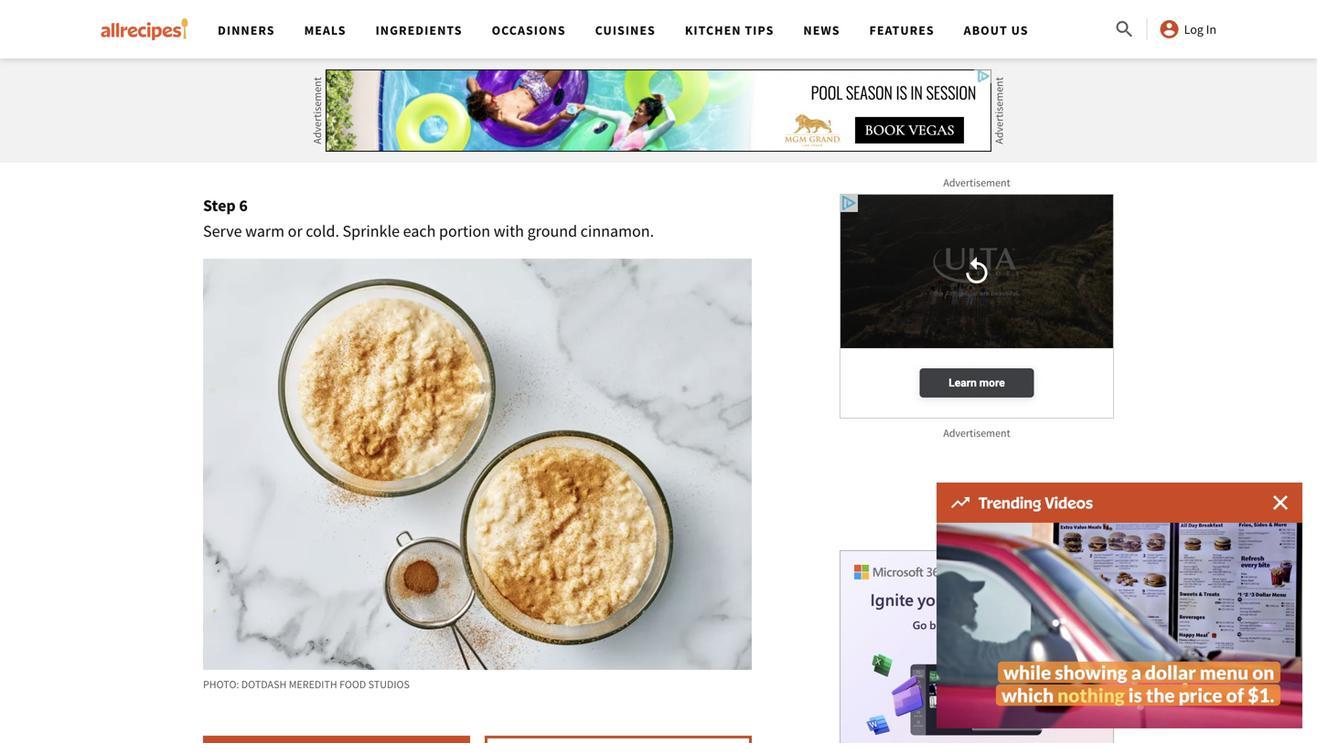 Task type: vqa. For each thing, say whether or not it's contained in the screenshot.
the detailed
no



Task type: locate. For each thing, give the bounding box(es) containing it.
or
[[288, 221, 302, 242]]

dotdash
[[241, 149, 287, 163], [241, 678, 287, 692]]

kitchen
[[685, 22, 741, 38]]

1 dotdash from the top
[[241, 149, 287, 163]]

trending videos
[[979, 493, 1093, 513]]

1 vertical spatial food
[[339, 678, 366, 692]]

features link
[[869, 22, 934, 38]]

1 food from the top
[[339, 149, 366, 163]]

0 vertical spatial advertisement region
[[326, 70, 991, 152]]

news
[[803, 22, 840, 38]]

dotdash meredith food studios for an overhead view of two bowls of creamy arroz con leche dusted with cinnamon. image
[[241, 678, 410, 692]]

trending image
[[951, 498, 969, 509]]

us
[[1011, 22, 1029, 38]]

1 dotdash meredith food studios from the top
[[241, 149, 410, 163]]

advertisement region
[[326, 70, 991, 152], [840, 194, 1114, 423], [840, 551, 1114, 744]]

1 vertical spatial advertisement region
[[840, 194, 1114, 423]]

1 meredith from the top
[[289, 149, 337, 163]]

dinners
[[218, 22, 275, 38]]

banner containing log in
[[0, 0, 1317, 744]]

1 vertical spatial studios
[[368, 678, 410, 692]]

about
[[964, 22, 1008, 38]]

2 dotdash meredith food studios from the top
[[241, 678, 410, 692]]

news link
[[803, 22, 840, 38]]

log in link
[[1158, 18, 1216, 40]]

ingredients link
[[376, 22, 462, 38]]

tips
[[745, 22, 774, 38]]

0 vertical spatial studios
[[368, 149, 410, 163]]

banner
[[0, 0, 1317, 744]]

dotdash meredith food studios
[[241, 149, 410, 163], [241, 678, 410, 692]]

0 vertical spatial dotdash meredith food studios
[[241, 149, 410, 163]]

1 vertical spatial dotdash
[[241, 678, 287, 692]]

close image
[[1273, 496, 1288, 510]]

print this article. element
[[485, 736, 752, 744]]

cinnamon.
[[580, 221, 654, 242]]

each
[[403, 221, 436, 242]]

occasions link
[[492, 22, 566, 38]]

1 vertical spatial dotdash meredith food studios
[[241, 678, 410, 692]]

studios
[[368, 149, 410, 163], [368, 678, 410, 692]]

2 food from the top
[[339, 678, 366, 692]]

dotdash meredith food studios for condensed milk added to steamed rice in medium sauce pan. image
[[241, 149, 410, 163]]

food
[[339, 149, 366, 163], [339, 678, 366, 692]]

2 studios from the top
[[368, 678, 410, 692]]

dotdash for condensed milk added to steamed rice in medium sauce pan. image
[[241, 149, 287, 163]]

with
[[494, 221, 524, 242]]

ingredients
[[376, 22, 462, 38]]

2 vertical spatial advertisement region
[[840, 551, 1114, 744]]

meredith
[[289, 149, 337, 163], [289, 678, 337, 692]]

0 vertical spatial food
[[339, 149, 366, 163]]

0 vertical spatial dotdash
[[241, 149, 287, 163]]

2 dotdash from the top
[[241, 678, 287, 692]]

2 meredith from the top
[[289, 678, 337, 692]]

navigation
[[203, 0, 1114, 59]]

0 vertical spatial meredith
[[289, 149, 337, 163]]

meals
[[304, 22, 346, 38]]

1 studios from the top
[[368, 149, 410, 163]]

1 vertical spatial meredith
[[289, 678, 337, 692]]

dinners link
[[218, 22, 275, 38]]



Task type: describe. For each thing, give the bounding box(es) containing it.
home image
[[101, 18, 188, 40]]

cold.
[[306, 221, 339, 242]]

food for condensed milk added to steamed rice in medium sauce pan. image
[[339, 149, 366, 163]]

video player application
[[937, 523, 1302, 729]]

portion
[[439, 221, 490, 242]]

meredith for an overhead view of two bowls of creamy arroz con leche dusted with cinnamon. image
[[289, 678, 337, 692]]

ground
[[527, 221, 577, 242]]

navigation containing dinners
[[203, 0, 1114, 59]]

account image
[[1158, 18, 1180, 40]]

studios for condensed milk added to steamed rice in medium sauce pan. image
[[368, 149, 410, 163]]

studios for an overhead view of two bowls of creamy arroz con leche dusted with cinnamon. image
[[368, 678, 410, 692]]

serve warm or cold. sprinkle each portion with ground cinnamon.
[[203, 221, 657, 242]]

cuisines
[[595, 22, 656, 38]]

search image
[[1114, 18, 1136, 40]]

dotdash for an overhead view of two bowls of creamy arroz con leche dusted with cinnamon. image
[[241, 678, 287, 692]]

log in
[[1184, 21, 1216, 37]]

about us link
[[964, 22, 1029, 38]]

warm
[[245, 221, 285, 242]]

log
[[1184, 21, 1203, 37]]

kitchen tips link
[[685, 22, 774, 38]]

condensed milk added to steamed rice in medium sauce pan. image
[[203, 0, 752, 142]]

occasions
[[492, 22, 566, 38]]

features
[[869, 22, 934, 38]]

cuisines link
[[595, 22, 656, 38]]

an overhead view of two bowls of creamy arroz con leche dusted with cinnamon. image
[[203, 259, 752, 671]]

in
[[1206, 21, 1216, 37]]

serve
[[203, 221, 242, 242]]

meals link
[[304, 22, 346, 38]]

videos
[[1045, 493, 1093, 513]]

about us
[[964, 22, 1029, 38]]

meredith for condensed milk added to steamed rice in medium sauce pan. image
[[289, 149, 337, 163]]

sprinkle
[[343, 221, 400, 242]]

food for an overhead view of two bowls of creamy arroz con leche dusted with cinnamon. image
[[339, 678, 366, 692]]

kitchen tips
[[685, 22, 774, 38]]

trending
[[979, 493, 1041, 513]]



